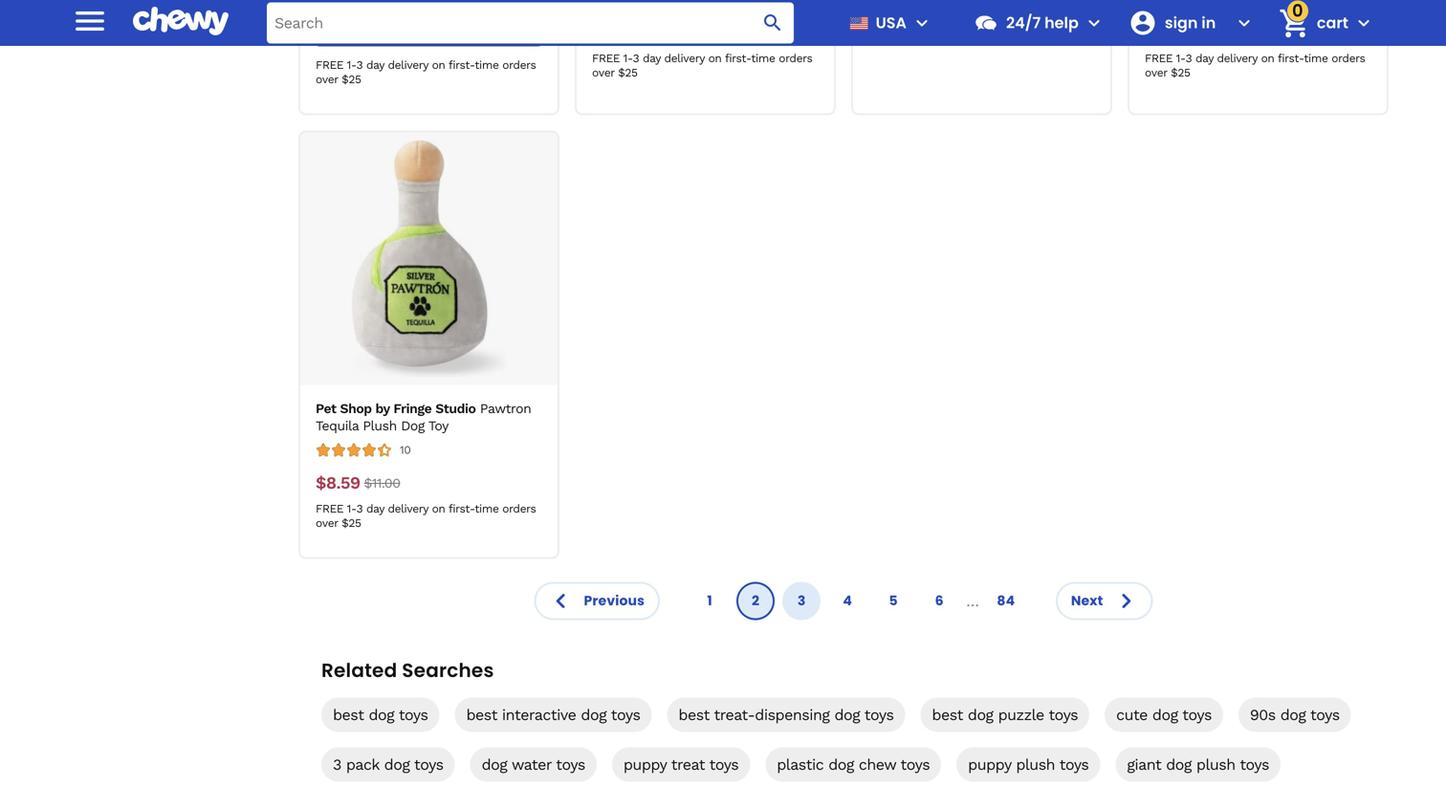 Task type: describe. For each thing, give the bounding box(es) containing it.
10
[[400, 443, 411, 457]]

puppy plush toys link
[[957, 748, 1100, 782]]

puppy treat toys link
[[612, 748, 750, 782]]

best dog toys link
[[321, 698, 439, 732]]

submit search image
[[761, 11, 784, 34]]

dispensing
[[755, 706, 830, 724]]

usa
[[876, 12, 907, 33]]

water
[[512, 756, 552, 774]]

0 horizontal spatial $100,
[[357, 14, 384, 28]]

treat
[[671, 756, 705, 774]]

24/7
[[1006, 12, 1041, 33]]

0 horizontal spatial card
[[461, 14, 486, 28]]

0 horizontal spatial spend
[[319, 14, 353, 28]]

cute dog toys
[[1116, 706, 1212, 724]]

help menu image
[[1083, 11, 1106, 34]]

2 horizontal spatial egift
[[1262, 8, 1287, 21]]

studio
[[435, 401, 476, 417]]

chewy support image
[[974, 11, 999, 35]]

3 pack dog toys link
[[321, 748, 455, 782]]

1 link
[[691, 582, 729, 620]]

best interactive dog toys
[[466, 706, 640, 724]]

puppy plush toys
[[968, 756, 1089, 774]]

giant
[[1127, 756, 1161, 774]]

giant dog plush toys
[[1127, 756, 1269, 774]]

84 link
[[987, 582, 1025, 620]]

4 link
[[828, 582, 867, 620]]

toys right treat
[[709, 756, 739, 774]]

toy
[[428, 418, 449, 434]]

usa button
[[842, 0, 934, 46]]

0 horizontal spatial newyear
[[352, 29, 405, 42]]

best for best dog toys
[[333, 706, 364, 724]]

1 horizontal spatial $30
[[686, 8, 706, 21]]

toys for dog water toys
[[556, 756, 585, 774]]

account menu image
[[1233, 11, 1256, 34]]

sign
[[1165, 12, 1198, 33]]

toys for cute dog toys
[[1182, 706, 1212, 724]]

84
[[997, 592, 1015, 610]]

best dog puzzle toys
[[932, 706, 1078, 724]]

1 horizontal spatial with
[[766, 8, 789, 21]]

plastic
[[777, 756, 824, 774]]

previous
[[584, 592, 645, 610]]

0 horizontal spatial code:
[[319, 29, 348, 42]]

90s dog toys link
[[1239, 698, 1351, 732]]

2 horizontal spatial get
[[1217, 8, 1235, 21]]

$8.59 $11.00
[[316, 473, 400, 493]]

1 horizontal spatial newyear
[[628, 22, 682, 35]]

dog right interactive in the bottom left of the page
[[581, 706, 607, 724]]

5 link
[[874, 582, 913, 620]]

pet shop by fringe studio pawtron tequila plush dog toy image
[[310, 140, 548, 377]]

by
[[375, 401, 390, 417]]

searches
[[402, 657, 494, 684]]

menu image inside "usa" popup button
[[911, 11, 934, 34]]

3 inside 3 link
[[798, 592, 806, 610]]

…
[[966, 592, 979, 610]]

0 horizontal spatial spend $100, get $30 egift card with code: newyear
[[319, 14, 513, 42]]

giant dog plush toys link
[[1116, 748, 1281, 782]]

best for best treat-dispensing dog toys
[[679, 706, 710, 724]]

best dog toys
[[333, 706, 428, 724]]

6
[[935, 592, 944, 610]]

1 horizontal spatial plush
[[1016, 756, 1055, 774]]

pet
[[316, 401, 336, 417]]

related
[[321, 657, 397, 684]]

best for best interactive dog toys
[[466, 706, 497, 724]]

2 horizontal spatial $30
[[1239, 8, 1259, 21]]

toys right the pack
[[414, 756, 443, 774]]

dog left water
[[482, 756, 507, 774]]

6 link
[[920, 582, 959, 620]]

cute dog toys link
[[1105, 698, 1223, 732]]

24/7 help link
[[966, 0, 1079, 46]]

cute
[[1116, 706, 1148, 724]]

0 horizontal spatial egift
[[433, 14, 458, 28]]

cart link
[[1271, 0, 1349, 46]]

puzzle
[[998, 706, 1044, 724]]

Product search field
[[267, 2, 794, 44]]

toys up chew
[[864, 706, 894, 724]]

best treat-dispensing dog toys link
[[667, 698, 905, 732]]

toys for 90s dog toys
[[1310, 706, 1340, 724]]

24/7 help
[[1006, 12, 1079, 33]]



Task type: vqa. For each thing, say whether or not it's contained in the screenshot.
group
no



Task type: locate. For each thing, give the bounding box(es) containing it.
toys right 90s
[[1310, 706, 1340, 724]]

1 horizontal spatial card
[[738, 8, 763, 21]]

with
[[766, 8, 789, 21], [1319, 8, 1342, 21], [489, 14, 513, 28]]

day
[[919, 4, 937, 17], [643, 52, 661, 65], [1196, 52, 1214, 65], [366, 58, 384, 72], [366, 502, 384, 516]]

cart
[[1317, 12, 1349, 33]]

toys left giant
[[1060, 756, 1089, 774]]

tequila
[[316, 418, 359, 434]]

0 horizontal spatial puppy
[[624, 756, 667, 774]]

1 horizontal spatial menu image
[[911, 11, 934, 34]]

3
[[909, 4, 916, 17], [633, 52, 639, 65], [1186, 52, 1192, 65], [356, 58, 363, 72], [356, 502, 363, 516], [798, 592, 806, 610], [333, 756, 341, 774]]

puppy down "best dog puzzle toys" link
[[968, 756, 1011, 774]]

toys down 90s
[[1240, 756, 1269, 774]]

dog right 90s
[[1280, 706, 1306, 724]]

0 horizontal spatial menu image
[[71, 2, 109, 40]]

4 best from the left
[[932, 706, 963, 724]]

dog
[[1152, 706, 1178, 724], [1280, 706, 1306, 724], [384, 756, 410, 774], [482, 756, 507, 774]]

3 best from the left
[[679, 706, 710, 724]]

0 horizontal spatial with
[[489, 14, 513, 28]]

0 horizontal spatial $30
[[409, 14, 429, 28]]

90s
[[1250, 706, 1276, 724]]

treat-
[[714, 706, 755, 724]]

delivery
[[941, 4, 981, 17], [664, 52, 705, 65], [1217, 52, 1258, 65], [388, 58, 428, 72], [388, 502, 428, 516]]

1 horizontal spatial egift
[[709, 8, 734, 21]]

$30
[[686, 8, 706, 21], [1239, 8, 1259, 21], [409, 14, 429, 28]]

1 horizontal spatial puppy
[[968, 756, 1011, 774]]

puppy treat toys
[[624, 756, 739, 774]]

toys up giant dog plush toys
[[1182, 706, 1212, 724]]

next
[[1071, 592, 1103, 610]]

help
[[1045, 12, 1079, 33]]

None text field
[[316, 0, 359, 2]]

3 pack dog toys
[[333, 756, 443, 774]]

2 horizontal spatial newyear
[[1181, 22, 1234, 35]]

$8.59 text field
[[316, 473, 360, 494]]

dog left puzzle
[[968, 706, 993, 724]]

1 horizontal spatial get
[[664, 8, 682, 21]]

puppy for puppy treat toys
[[624, 756, 667, 774]]

plush
[[363, 418, 397, 434], [1016, 756, 1055, 774], [1196, 756, 1235, 774]]

1 horizontal spatial spend $100, get $30 egift card with code: newyear
[[596, 8, 789, 35]]

toys
[[399, 706, 428, 724], [611, 706, 640, 724], [864, 706, 894, 724], [1049, 706, 1078, 724], [709, 756, 739, 774], [901, 756, 930, 774], [1060, 756, 1089, 774], [1240, 756, 1269, 774]]

dog right cute
[[1152, 706, 1178, 724]]

menu image left chewy home image
[[71, 2, 109, 40]]

plush down puzzle
[[1016, 756, 1055, 774]]

sign in
[[1165, 12, 1216, 33]]

dog water toys link
[[470, 748, 597, 782]]

1-
[[900, 4, 909, 17], [623, 52, 633, 65], [1176, 52, 1186, 65], [347, 58, 356, 72], [347, 502, 356, 516]]

plush for giant dog plush toys
[[1196, 756, 1235, 774]]

best down searches
[[466, 706, 497, 724]]

2 horizontal spatial spend
[[1149, 8, 1182, 21]]

dog
[[401, 418, 425, 434], [369, 706, 394, 724], [581, 706, 607, 724], [834, 706, 860, 724], [968, 706, 993, 724], [829, 756, 854, 774], [1166, 756, 1192, 774]]

spend $100, get $30 egift card with code: newyear
[[596, 8, 789, 35], [1149, 8, 1342, 35], [319, 14, 513, 42]]

pawtron tequila plush dog toy
[[316, 401, 531, 434]]

plastic dog chew toys link
[[765, 748, 941, 782]]

best for best dog puzzle toys
[[932, 706, 963, 724]]

$11.00
[[364, 475, 400, 491]]

cart menu image
[[1352, 11, 1375, 34]]

shop
[[340, 401, 372, 417]]

dog down fringe
[[401, 418, 425, 434]]

puppy inside puppy treat toys link
[[624, 756, 667, 774]]

2 horizontal spatial code:
[[1149, 22, 1178, 35]]

puppy left treat
[[624, 756, 667, 774]]

$25
[[895, 18, 914, 32], [618, 66, 638, 79], [1171, 66, 1190, 79], [342, 73, 361, 86], [342, 517, 361, 530]]

items image
[[1277, 6, 1311, 40]]

free
[[868, 4, 896, 17], [592, 52, 620, 65], [1145, 52, 1173, 65], [316, 58, 344, 72], [316, 502, 344, 516]]

dog right giant
[[1166, 756, 1192, 774]]

best
[[333, 706, 364, 724], [466, 706, 497, 724], [679, 706, 710, 724], [932, 706, 963, 724]]

fringe
[[393, 401, 432, 417]]

next link
[[1056, 582, 1153, 620]]

dog up plastic dog chew toys link on the right
[[834, 706, 860, 724]]

3 inside 3 pack dog toys link
[[333, 756, 341, 774]]

in
[[1202, 12, 1216, 33]]

2 horizontal spatial with
[[1319, 8, 1342, 21]]

toys down related searches
[[399, 706, 428, 724]]

1
[[707, 592, 712, 610]]

toys right water
[[556, 756, 585, 774]]

sign in link
[[1121, 0, 1229, 46]]

3 link
[[783, 582, 821, 620]]

1 best from the left
[[333, 706, 364, 724]]

time
[[1028, 4, 1052, 17], [751, 52, 775, 65], [1304, 52, 1328, 65], [475, 58, 499, 72], [475, 502, 499, 516]]

2 horizontal spatial $100,
[[1186, 8, 1213, 21]]

card
[[738, 8, 763, 21], [1291, 8, 1315, 21], [461, 14, 486, 28]]

orders
[[1055, 4, 1089, 17], [779, 52, 812, 65], [1332, 52, 1365, 65], [502, 58, 536, 72], [502, 502, 536, 516]]

1 horizontal spatial $100,
[[633, 8, 660, 21]]

$11.00 text field
[[364, 473, 400, 494]]

toys up puppy treat toys on the bottom
[[611, 706, 640, 724]]

1 puppy from the left
[[624, 756, 667, 774]]

puppy for puppy plush toys
[[968, 756, 1011, 774]]

pawtron
[[480, 401, 531, 417]]

best down related
[[333, 706, 364, 724]]

spend
[[596, 8, 630, 21], [1149, 8, 1182, 21], [319, 14, 353, 28]]

get
[[664, 8, 682, 21], [1217, 8, 1235, 21], [387, 14, 406, 28]]

dog down related
[[369, 706, 394, 724]]

2 horizontal spatial spend $100, get $30 egift card with code: newyear
[[1149, 8, 1342, 35]]

first-
[[1001, 4, 1028, 17], [725, 52, 751, 65], [1278, 52, 1304, 65], [449, 58, 475, 72], [449, 502, 475, 516]]

best left puzzle
[[932, 706, 963, 724]]

egift
[[709, 8, 734, 21], [1262, 8, 1287, 21], [433, 14, 458, 28]]

code:
[[596, 22, 625, 35], [1149, 22, 1178, 35], [319, 29, 348, 42]]

on
[[985, 4, 998, 17], [708, 52, 722, 65], [1261, 52, 1275, 65], [432, 58, 445, 72], [432, 502, 445, 516]]

$8.59
[[316, 473, 360, 493]]

dog inside pawtron tequila plush dog toy
[[401, 418, 425, 434]]

2 best from the left
[[466, 706, 497, 724]]

$100,
[[633, 8, 660, 21], [1186, 8, 1213, 21], [357, 14, 384, 28]]

plastic dog chew toys
[[777, 756, 930, 774]]

90s dog toys
[[1250, 706, 1340, 724]]

1 horizontal spatial code:
[[596, 22, 625, 35]]

pet shop by fringe studio
[[316, 401, 476, 417]]

plush inside pawtron tequila plush dog toy
[[363, 418, 397, 434]]

best treat-dispensing dog toys
[[679, 706, 894, 724]]

menu image right usa
[[911, 11, 934, 34]]

5
[[889, 592, 898, 610]]

previous link
[[534, 582, 660, 620]]

dog water toys
[[482, 756, 585, 774]]

best dog puzzle toys link
[[921, 698, 1090, 732]]

0 horizontal spatial get
[[387, 14, 406, 28]]

puppy inside puppy plush toys link
[[968, 756, 1011, 774]]

best interactive dog toys link
[[455, 698, 652, 732]]

menu image
[[71, 2, 109, 40], [911, 11, 934, 34]]

interactive
[[502, 706, 576, 724]]

pack
[[346, 756, 379, 774]]

chew
[[859, 756, 896, 774]]

2 horizontal spatial plush
[[1196, 756, 1235, 774]]

related searches
[[321, 657, 494, 684]]

puppy
[[624, 756, 667, 774], [968, 756, 1011, 774]]

plush down by
[[363, 418, 397, 434]]

dog right the pack
[[384, 756, 410, 774]]

over
[[868, 18, 891, 32], [592, 66, 615, 79], [1145, 66, 1167, 79], [316, 73, 338, 86], [316, 517, 338, 530]]

free 1-3 day delivery on first-time orders over $25
[[868, 4, 1089, 32], [592, 52, 812, 79], [1145, 52, 1365, 79], [316, 58, 536, 86], [316, 502, 536, 530]]

best left treat-
[[679, 706, 710, 724]]

plush right giant
[[1196, 756, 1235, 774]]

Search text field
[[267, 2, 794, 44]]

dog left chew
[[829, 756, 854, 774]]

2 puppy from the left
[[968, 756, 1011, 774]]

4
[[843, 592, 852, 610]]

1 horizontal spatial spend
[[596, 8, 630, 21]]

toys
[[1182, 706, 1212, 724], [1310, 706, 1340, 724], [414, 756, 443, 774], [556, 756, 585, 774]]

0 horizontal spatial plush
[[363, 418, 397, 434]]

2 horizontal spatial card
[[1291, 8, 1315, 21]]

toys right chew
[[901, 756, 930, 774]]

plush for pawtron tequila plush dog toy
[[363, 418, 397, 434]]

toys right puzzle
[[1049, 706, 1078, 724]]

chewy home image
[[133, 0, 229, 42]]



